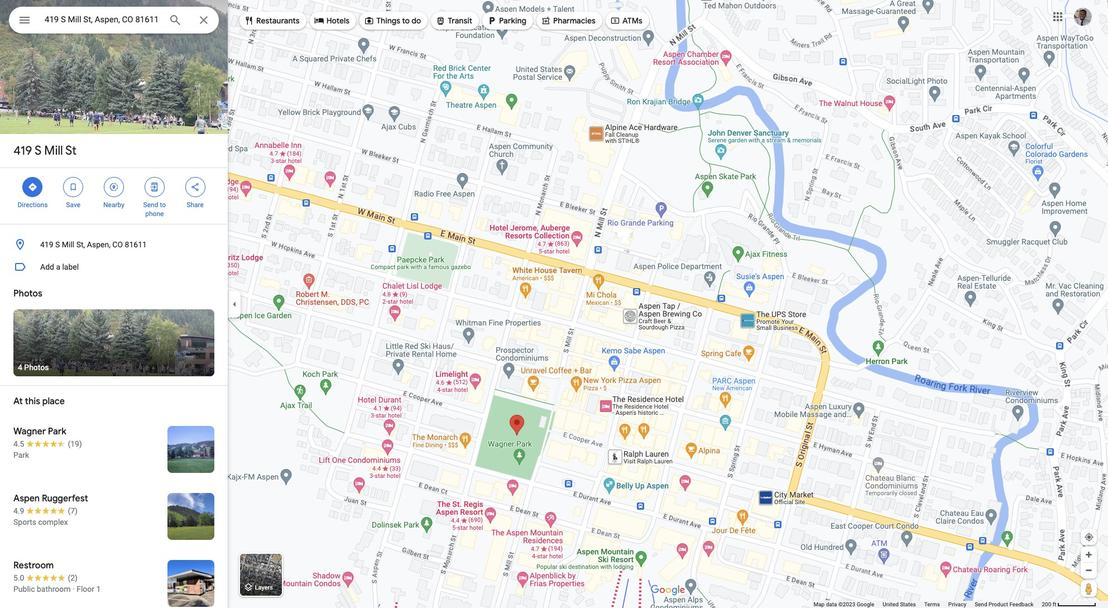 Task type: describe. For each thing, give the bounding box(es) containing it.
privacy
[[949, 602, 967, 608]]

©2023
[[839, 602, 856, 608]]

floor
[[77, 585, 94, 594]]

send product feedback button
[[976, 601, 1034, 608]]

send to phone
[[143, 201, 166, 218]]

united states button
[[883, 601, 917, 608]]

 atms
[[611, 15, 643, 27]]

419 for 419 s mill st, aspen, co 81611
[[40, 240, 53, 249]]


[[611, 15, 621, 27]]

save
[[66, 201, 80, 209]]

none field inside the 419 s mill st, aspen, co 81611 'field'
[[45, 13, 160, 26]]

send for send to phone
[[143, 201, 158, 209]]

layers
[[255, 585, 273, 592]]

send product feedback
[[976, 602, 1034, 608]]

feedback
[[1010, 602, 1034, 608]]


[[109, 181, 119, 193]]


[[28, 181, 38, 193]]

a
[[56, 263, 60, 272]]

5.0
[[13, 574, 24, 583]]

4 photos
[[18, 363, 49, 372]]

map data ©2023 google
[[814, 602, 875, 608]]

do
[[412, 16, 421, 26]]

google
[[857, 602, 875, 608]]

4.5 stars 19 reviews image
[[13, 439, 82, 450]]

mill for st
[[44, 143, 63, 159]]

place
[[42, 396, 65, 407]]

map
[[814, 602, 825, 608]]

ft
[[1054, 602, 1057, 608]]

zoom out image
[[1085, 566, 1094, 575]]

200 ft button
[[1043, 602, 1097, 608]]

419 s mill st
[[13, 143, 77, 159]]

pharmacies
[[554, 16, 596, 26]]

 button
[[9, 7, 40, 36]]

 search field
[[9, 7, 219, 36]]

atms
[[623, 16, 643, 26]]

to inside  things to do
[[402, 16, 410, 26]]


[[190, 181, 200, 193]]

to inside send to phone
[[160, 201, 166, 209]]

co
[[112, 240, 123, 249]]


[[314, 15, 324, 27]]

s for 419 s mill st, aspen, co 81611
[[55, 240, 60, 249]]

terms button
[[925, 601, 941, 608]]

nearby
[[103, 201, 125, 209]]

sports complex
[[13, 518, 68, 527]]

google account: leeland pitt  
(leeland.pitt@adept.ai) image
[[1075, 8, 1093, 25]]

united states
[[883, 602, 917, 608]]

 parking
[[487, 15, 527, 27]]

·
[[73, 585, 75, 594]]

phone
[[145, 210, 164, 218]]

st
[[65, 143, 77, 159]]

aspen
[[13, 493, 40, 504]]

terms
[[925, 602, 941, 608]]

united
[[883, 602, 899, 608]]

4.9
[[13, 507, 24, 516]]

aspen ruggerfest
[[13, 493, 88, 504]]

at this place
[[13, 396, 65, 407]]

4.5
[[13, 440, 24, 449]]

 restaurants
[[244, 15, 300, 27]]

send for send product feedback
[[976, 602, 988, 608]]

(2)
[[68, 574, 78, 583]]

google maps element
[[0, 0, 1109, 608]]

0 vertical spatial park
[[48, 426, 66, 437]]



Task type: locate. For each thing, give the bounding box(es) containing it.
add a label button
[[0, 256, 228, 278]]

1 horizontal spatial 419
[[40, 240, 53, 249]]

collapse side panel image
[[228, 298, 241, 310]]

1 vertical spatial 419
[[40, 240, 53, 249]]

to left do
[[402, 16, 410, 26]]

419 S Mill St, Aspen, CO 81611 field
[[9, 7, 219, 34]]


[[436, 15, 446, 27]]

0 vertical spatial 419
[[13, 143, 32, 159]]

0 horizontal spatial s
[[35, 143, 41, 159]]

to
[[402, 16, 410, 26], [160, 201, 166, 209]]

(7)
[[68, 507, 78, 516]]

None field
[[45, 13, 160, 26]]

park down 4.5
[[13, 451, 29, 460]]

s for 419 s mill st
[[35, 143, 41, 159]]

actions for 419 s mill st region
[[0, 168, 228, 224]]

0 vertical spatial to
[[402, 16, 410, 26]]

ruggerfest
[[42, 493, 88, 504]]

states
[[901, 602, 917, 608]]

419 s mill st, aspen, co 81611 button
[[0, 234, 228, 256]]

1 vertical spatial s
[[55, 240, 60, 249]]

s
[[35, 143, 41, 159], [55, 240, 60, 249]]

0 vertical spatial send
[[143, 201, 158, 209]]

1 vertical spatial photos
[[24, 363, 49, 372]]

wagner park
[[13, 426, 66, 437]]

add
[[40, 263, 54, 272]]

 pharmacies
[[541, 15, 596, 27]]

park
[[48, 426, 66, 437], [13, 451, 29, 460]]

1 horizontal spatial send
[[976, 602, 988, 608]]

0 vertical spatial photos
[[13, 288, 42, 299]]

aspen,
[[87, 240, 111, 249]]

hotels
[[327, 16, 350, 26]]

mill left st
[[44, 143, 63, 159]]

restroom
[[13, 560, 54, 572]]

s inside button
[[55, 240, 60, 249]]

restaurants
[[256, 16, 300, 26]]

zoom in image
[[1085, 551, 1094, 559]]

photos right 4
[[24, 363, 49, 372]]

1 horizontal spatial to
[[402, 16, 410, 26]]

public bathroom · floor 1
[[13, 585, 101, 594]]

1 vertical spatial send
[[976, 602, 988, 608]]


[[364, 15, 374, 27]]

send inside 'send product feedback' button
[[976, 602, 988, 608]]

send inside send to phone
[[143, 201, 158, 209]]

419
[[13, 143, 32, 159], [40, 240, 53, 249]]


[[541, 15, 551, 27]]

1 vertical spatial park
[[13, 451, 29, 460]]

data
[[827, 602, 838, 608]]

0 vertical spatial s
[[35, 143, 41, 159]]

4
[[18, 363, 22, 372]]

0 horizontal spatial to
[[160, 201, 166, 209]]

privacy button
[[949, 601, 967, 608]]

send up phone
[[143, 201, 158, 209]]

footer inside google maps element
[[814, 601, 1043, 608]]

wagner
[[13, 426, 46, 437]]


[[487, 15, 497, 27]]


[[150, 181, 160, 193]]

at
[[13, 396, 23, 407]]

photos inside button
[[24, 363, 49, 372]]

mill inside button
[[62, 240, 74, 249]]

complex
[[38, 518, 68, 527]]

st,
[[76, 240, 85, 249]]

0 horizontal spatial 419
[[13, 143, 32, 159]]

directions
[[18, 201, 48, 209]]

1 vertical spatial to
[[160, 201, 166, 209]]


[[244, 15, 254, 27]]

photos
[[13, 288, 42, 299], [24, 363, 49, 372]]

4 photos button
[[13, 310, 215, 377]]

s up a
[[55, 240, 60, 249]]

send
[[143, 201, 158, 209], [976, 602, 988, 608]]

0 horizontal spatial send
[[143, 201, 158, 209]]

4.9 stars 7 reviews image
[[13, 506, 78, 517]]

photos down add
[[13, 288, 42, 299]]

footer
[[814, 601, 1043, 608]]

label
[[62, 263, 79, 272]]

1
[[96, 585, 101, 594]]

public
[[13, 585, 35, 594]]

0 horizontal spatial park
[[13, 451, 29, 460]]

 things to do
[[364, 15, 421, 27]]

419 up ""
[[13, 143, 32, 159]]

0 vertical spatial mill
[[44, 143, 63, 159]]

1 horizontal spatial s
[[55, 240, 60, 249]]

park up 4.5 stars 19 reviews image at the left of page
[[48, 426, 66, 437]]

to up phone
[[160, 201, 166, 209]]

1 horizontal spatial park
[[48, 426, 66, 437]]

5.0 stars 2 reviews image
[[13, 573, 78, 584]]

(19)
[[68, 440, 82, 449]]

s left st
[[35, 143, 41, 159]]

419 s mill st, aspen, co 81611
[[40, 240, 147, 249]]

show your location image
[[1085, 532, 1095, 542]]

send left product
[[976, 602, 988, 608]]

 transit
[[436, 15, 473, 27]]

share
[[187, 201, 204, 209]]

add a label
[[40, 263, 79, 272]]

419 for 419 s mill st
[[13, 143, 32, 159]]

transit
[[448, 16, 473, 26]]

show street view coverage image
[[1082, 580, 1098, 597]]

mill for st,
[[62, 240, 74, 249]]

mill left st,
[[62, 240, 74, 249]]

200 ft
[[1043, 602, 1057, 608]]

bathroom
[[37, 585, 71, 594]]

419 s mill st main content
[[0, 0, 228, 608]]

parking
[[499, 16, 527, 26]]

419 up add
[[40, 240, 53, 249]]

sports
[[13, 518, 36, 527]]

this
[[25, 396, 40, 407]]

1 vertical spatial mill
[[62, 240, 74, 249]]


[[18, 12, 31, 28]]


[[68, 181, 78, 193]]

81611
[[125, 240, 147, 249]]

product
[[989, 602, 1009, 608]]

footer containing map data ©2023 google
[[814, 601, 1043, 608]]

200
[[1043, 602, 1052, 608]]

things
[[377, 16, 401, 26]]

 hotels
[[314, 15, 350, 27]]

419 inside button
[[40, 240, 53, 249]]



Task type: vqa. For each thing, say whether or not it's contained in the screenshot.
the bottommost s
yes



